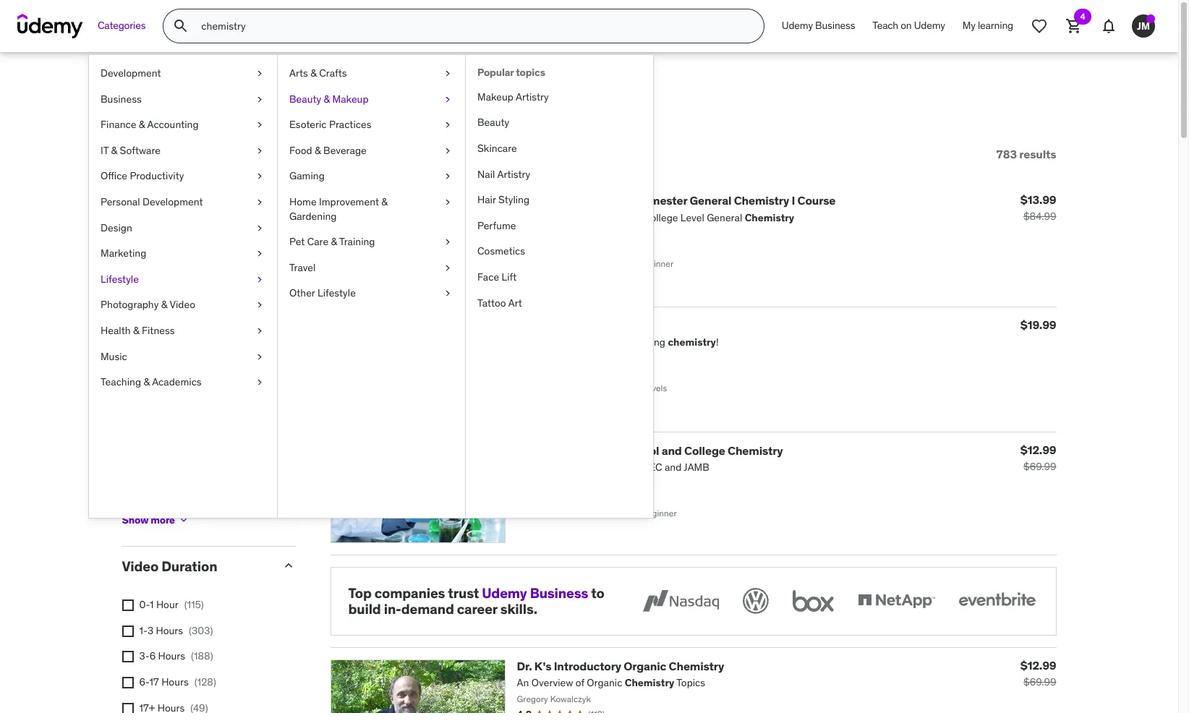 Task type: locate. For each thing, give the bounding box(es) containing it.
beauty & makeup element
[[465, 55, 654, 518]]

organic
[[624, 659, 667, 674]]

xsmall image inside teaching & academics link
[[254, 376, 266, 390]]

0 horizontal spatial results
[[168, 85, 243, 115]]

0 vertical spatial dr.
[[517, 194, 532, 208]]

1
[[150, 599, 154, 612]]

& right teaching
[[144, 376, 150, 389]]

xsmall image inside 'other lifestyle' link
[[442, 287, 454, 301]]

xsmall image inside the gaming link
[[442, 170, 454, 184]]

results up accounting
[[168, 85, 243, 115]]

1 vertical spatial complete
[[539, 443, 592, 458]]

xsmall image inside personal development link
[[254, 195, 266, 210]]

xsmall image inside show more button
[[178, 515, 190, 526]]

filter
[[149, 147, 177, 161]]

1-
[[139, 624, 148, 637]]

0 vertical spatial udemy business link
[[774, 9, 864, 43]]

business up finance
[[101, 92, 142, 105]]

0 vertical spatial complete
[[554, 194, 607, 208]]

(272)
[[235, 246, 259, 259]]

lifestyle right other
[[318, 287, 356, 300]]

1 horizontal spatial udemy business link
[[774, 9, 864, 43]]

lifestyle down marketing
[[101, 273, 139, 286]]

my learning link
[[954, 9, 1023, 43]]

skincare
[[478, 142, 517, 155]]

$12.99 $69.99 for dr. k's introductory organic chemistry
[[1021, 659, 1057, 689]]

17
[[150, 676, 159, 689]]

0 vertical spatial $69.99
[[1024, 460, 1057, 473]]

esoteric
[[289, 118, 327, 131]]

health
[[101, 324, 131, 337]]

1 vertical spatial $69.99
[[1024, 676, 1057, 689]]

2 horizontal spatial business
[[816, 19, 856, 32]]

& up fitness
[[161, 298, 167, 311]]

783 inside status
[[997, 147, 1017, 161]]

0 vertical spatial lifestyle
[[101, 273, 139, 286]]

1 $12.99 $69.99 from the top
[[1021, 443, 1057, 473]]

small image
[[131, 147, 146, 162], [281, 207, 296, 221], [281, 559, 296, 573]]

school
[[622, 443, 660, 458]]

& right health
[[133, 324, 139, 337]]

i
[[792, 194, 796, 208]]

0 vertical spatial artistry
[[516, 90, 549, 103]]

1 vertical spatial hours
[[158, 650, 185, 663]]

makeup down "popular"
[[478, 90, 514, 103]]

4 link
[[1057, 9, 1092, 43]]

hours right 3
[[156, 624, 183, 637]]

1 horizontal spatial video
[[170, 298, 195, 311]]

dr. k's complete first semester general chemistry i course
[[517, 194, 836, 208]]

results inside status
[[1020, 147, 1057, 161]]

hours
[[156, 624, 183, 637], [158, 650, 185, 663], [162, 676, 189, 689]]

xsmall image
[[442, 67, 454, 81], [442, 92, 454, 107], [442, 118, 454, 132], [254, 170, 266, 184], [442, 170, 454, 184], [254, 195, 266, 210], [442, 235, 454, 250], [442, 261, 454, 275], [254, 298, 266, 313], [254, 350, 266, 364], [254, 376, 266, 390], [122, 600, 134, 612], [122, 626, 134, 637], [122, 652, 134, 663]]

arts
[[289, 67, 308, 80]]

crafts
[[319, 67, 347, 80]]

tattoo art
[[478, 296, 522, 309]]

k's left introductory
[[535, 659, 552, 674]]

hours for 6-17 hours
[[162, 676, 189, 689]]

& up the esoteric practices
[[324, 92, 330, 105]]

esoteric practices link
[[278, 112, 465, 138]]

netapp image
[[855, 585, 938, 617]]

personal development
[[101, 195, 203, 208]]

the complete high school and college chemistry link
[[517, 443, 783, 458]]

1 k's from the top
[[535, 194, 552, 208]]

food & beverage
[[289, 144, 367, 157]]

makeup artistry link
[[466, 85, 654, 110]]

6-
[[139, 676, 150, 689]]

finance & accounting link
[[89, 112, 277, 138]]

k's right styling
[[535, 194, 552, 208]]

ratings
[[122, 206, 172, 223]]

$12.99 for the complete high school and college chemistry
[[1021, 443, 1057, 457]]

beauty
[[289, 92, 321, 105], [478, 116, 510, 129]]

1 vertical spatial beauty
[[478, 116, 510, 129]]

xsmall image inside office productivity link
[[254, 170, 266, 184]]

makeup
[[478, 90, 514, 103], [333, 92, 369, 105]]

0 horizontal spatial lifestyle
[[101, 273, 139, 286]]

teaching & academics link
[[89, 370, 277, 396]]

xsmall image inside "arts & crafts" link
[[442, 67, 454, 81]]

2 $12.99 $69.99 from the top
[[1021, 659, 1057, 689]]

1 $12.99 from the top
[[1021, 443, 1057, 457]]

1 vertical spatial business
[[101, 92, 142, 105]]

& down the gaming link
[[382, 195, 388, 208]]

0 vertical spatial business
[[816, 19, 856, 32]]

lift
[[502, 271, 517, 284]]

hours right 6
[[158, 650, 185, 663]]

udemy inside teach on udemy link
[[915, 19, 946, 32]]

& right it
[[111, 144, 117, 157]]

complete
[[554, 194, 607, 208], [539, 443, 592, 458]]

$69.99 for the complete high school and college chemistry
[[1024, 460, 1057, 473]]

popular
[[478, 66, 514, 79]]

gaming link
[[278, 164, 465, 190]]

top companies trust udemy business
[[348, 584, 589, 602]]

ratings button
[[122, 206, 270, 223]]

artistry down topics
[[516, 90, 549, 103]]

it
[[101, 144, 109, 157]]

0 vertical spatial beauty
[[289, 92, 321, 105]]

1 vertical spatial small image
[[281, 207, 296, 221]]

udemy image
[[17, 14, 83, 38]]

1 horizontal spatial business
[[530, 584, 589, 602]]

0 horizontal spatial business
[[101, 92, 142, 105]]

& right food
[[315, 144, 321, 157]]

& for makeup
[[324, 92, 330, 105]]

companies
[[375, 584, 445, 602]]

udemy business link left teach
[[774, 9, 864, 43]]

xsmall image inside it & software link
[[254, 144, 266, 158]]

0 vertical spatial hours
[[156, 624, 183, 637]]

0 horizontal spatial udemy business link
[[482, 584, 589, 602]]

0 vertical spatial video
[[170, 298, 195, 311]]

1 vertical spatial $12.99
[[1021, 659, 1057, 673]]

$12.99 $69.99
[[1021, 443, 1057, 473], [1021, 659, 1057, 689]]

chemistry right organic
[[669, 659, 725, 674]]

k's
[[535, 194, 552, 208], [535, 659, 552, 674]]

volkswagen image
[[740, 585, 772, 617]]

xsmall image inside the home improvement & gardening link
[[442, 195, 454, 210]]

development down categories dropdown button
[[101, 67, 161, 80]]

& left up
[[210, 298, 216, 311]]

xsmall image inside 'food & beverage' link
[[442, 144, 454, 158]]

1-3 hours (303)
[[139, 624, 213, 637]]

0 vertical spatial results
[[168, 85, 243, 115]]

xsmall image inside travel link
[[442, 261, 454, 275]]

xsmall image for music
[[254, 350, 266, 364]]

chemistry
[[734, 194, 790, 208], [728, 443, 783, 458], [669, 659, 725, 674]]

perfume link
[[466, 213, 654, 239]]

2 vertical spatial small image
[[281, 559, 296, 573]]

1 vertical spatial results
[[1020, 147, 1057, 161]]

xsmall image
[[254, 67, 266, 81], [254, 92, 266, 107], [254, 118, 266, 132], [254, 144, 266, 158], [442, 144, 454, 158], [442, 195, 454, 210], [254, 221, 266, 235], [254, 247, 266, 261], [254, 273, 266, 287], [442, 287, 454, 301], [254, 324, 266, 338], [122, 408, 134, 420], [122, 434, 134, 446], [122, 460, 134, 472], [122, 486, 134, 497], [178, 515, 190, 526], [122, 677, 134, 689], [122, 703, 134, 714]]

wishlist image
[[1031, 17, 1049, 35]]

home improvement & gardening link
[[278, 190, 465, 230]]

complete up perfume link
[[554, 194, 607, 208]]

semester
[[636, 194, 688, 208]]

xsmall image inside photography & video link
[[254, 298, 266, 313]]

2 $69.99 from the top
[[1024, 676, 1057, 689]]

dr.
[[517, 194, 532, 208], [517, 659, 532, 674]]

development down office productivity link
[[143, 195, 203, 208]]

2 vertical spatial chemistry
[[669, 659, 725, 674]]

1 vertical spatial video
[[122, 558, 159, 576]]

1 horizontal spatial results
[[1020, 147, 1057, 161]]

0 horizontal spatial 783
[[122, 85, 163, 115]]

video down 'lifestyle' link
[[170, 298, 195, 311]]

1 vertical spatial k's
[[535, 659, 552, 674]]

0 vertical spatial chemistry
[[734, 194, 790, 208]]

chemistry left i
[[734, 194, 790, 208]]

development
[[101, 67, 161, 80], [143, 195, 203, 208]]

teach on udemy
[[873, 19, 946, 32]]

my learning
[[963, 19, 1014, 32]]

cosmetics link
[[466, 239, 654, 265]]

$12.99
[[1021, 443, 1057, 457], [1021, 659, 1057, 673]]

1 horizontal spatial beauty
[[478, 116, 510, 129]]

2 vertical spatial hours
[[162, 676, 189, 689]]

for
[[249, 85, 279, 115]]

1 vertical spatial chemistry
[[728, 443, 783, 458]]

artistry
[[516, 90, 549, 103], [497, 168, 531, 181]]

you have alerts image
[[1147, 14, 1156, 23]]

1 vertical spatial $12.99 $69.99
[[1021, 659, 1057, 689]]

$69.99 for dr. k's introductory organic chemistry
[[1024, 676, 1057, 689]]

2 dr. from the top
[[517, 659, 532, 674]]

home improvement & gardening
[[289, 195, 388, 223]]

0 vertical spatial small image
[[131, 147, 146, 162]]

beauty up skincare
[[478, 116, 510, 129]]

results up $13.99
[[1020, 147, 1057, 161]]

in-
[[384, 601, 402, 618]]

1 horizontal spatial makeup
[[478, 90, 514, 103]]

video up 0-
[[122, 558, 159, 576]]

skills.
[[501, 601, 538, 618]]

0 horizontal spatial video
[[122, 558, 159, 576]]

0 vertical spatial 783
[[122, 85, 163, 115]]

artistry up styling
[[497, 168, 531, 181]]

language button
[[122, 367, 270, 384]]

the complete high school and college chemistry
[[517, 443, 783, 458]]

& inside home improvement & gardening
[[382, 195, 388, 208]]

travel link
[[278, 255, 465, 281]]

2 horizontal spatial udemy
[[915, 19, 946, 32]]

1 vertical spatial udemy business link
[[482, 584, 589, 602]]

1 vertical spatial dr.
[[517, 659, 532, 674]]

xsmall image for photography & video
[[254, 298, 266, 313]]

hours right 17
[[162, 676, 189, 689]]

& right arts
[[311, 67, 317, 80]]

xsmall image inside beauty & makeup link
[[442, 92, 454, 107]]

$12.99 $69.99 for the complete high school and college chemistry
[[1021, 443, 1057, 473]]

it & software
[[101, 144, 161, 157]]

artistry for nail artistry
[[497, 168, 531, 181]]

1 horizontal spatial 783
[[997, 147, 1017, 161]]

artistry for makeup artistry
[[516, 90, 549, 103]]

1 $69.99 from the top
[[1024, 460, 1057, 473]]

video
[[170, 298, 195, 311], [122, 558, 159, 576]]

783 for 783 results for "chemistry"
[[122, 85, 163, 115]]

xsmall image inside esoteric practices link
[[442, 118, 454, 132]]

other lifestyle link
[[278, 281, 465, 307]]

home
[[289, 195, 317, 208]]

udemy business link left to
[[482, 584, 589, 602]]

dr. down nail artistry
[[517, 194, 532, 208]]

& right the care
[[331, 235, 337, 248]]

hour
[[156, 599, 179, 612]]

1 vertical spatial artistry
[[497, 168, 531, 181]]

results for 783 results
[[1020, 147, 1057, 161]]

general
[[690, 194, 732, 208]]

other
[[289, 287, 315, 300]]

Search for anything text field
[[199, 14, 747, 38]]

$19.99
[[1021, 318, 1057, 332]]

business left teach
[[816, 19, 856, 32]]

career
[[457, 601, 498, 618]]

$69.99
[[1024, 460, 1057, 473], [1024, 676, 1057, 689]]

0 vertical spatial k's
[[535, 194, 552, 208]]

high
[[594, 443, 620, 458]]

travel
[[289, 261, 316, 274]]

xsmall image for esoteric practices
[[442, 118, 454, 132]]

business left to
[[530, 584, 589, 602]]

$12.99 for dr. k's introductory organic chemistry
[[1021, 659, 1057, 673]]

783 results status
[[997, 147, 1057, 161]]

chemistry right 'college' at the right bottom of page
[[728, 443, 783, 458]]

0-1 hour (115)
[[139, 599, 204, 612]]

dr. down skills.
[[517, 659, 532, 674]]

xsmall image inside music link
[[254, 350, 266, 364]]

0 horizontal spatial beauty
[[289, 92, 321, 105]]

nail
[[478, 168, 495, 181]]

beauty up esoteric
[[289, 92, 321, 105]]

xsmall image inside pet care & training link
[[442, 235, 454, 250]]

1 vertical spatial lifestyle
[[318, 287, 356, 300]]

1 vertical spatial 783
[[997, 147, 1017, 161]]

personal development link
[[89, 190, 277, 215]]

food
[[289, 144, 312, 157]]

k's for complete
[[535, 194, 552, 208]]

categories
[[98, 19, 146, 32]]

1 horizontal spatial udemy
[[782, 19, 813, 32]]

chemistry for college
[[728, 443, 783, 458]]

3
[[148, 624, 154, 637]]

& right finance
[[139, 118, 145, 131]]

makeup up practices
[[333, 92, 369, 105]]

1 dr. from the top
[[517, 194, 532, 208]]

hours for 1-3 hours
[[156, 624, 183, 637]]

0 vertical spatial $12.99
[[1021, 443, 1057, 457]]

beauty link
[[466, 110, 654, 136]]

2 $12.99 from the top
[[1021, 659, 1057, 673]]

0 vertical spatial $12.99 $69.99
[[1021, 443, 1057, 473]]

esoteric practices
[[289, 118, 372, 131]]

2 k's from the top
[[535, 659, 552, 674]]

box image
[[789, 585, 838, 617]]

complete right the
[[539, 443, 592, 458]]

design link
[[89, 215, 277, 241]]



Task type: describe. For each thing, give the bounding box(es) containing it.
video duration
[[122, 558, 217, 576]]

xsmall image inside 'lifestyle' link
[[254, 273, 266, 287]]

first
[[609, 194, 633, 208]]

pet
[[289, 235, 305, 248]]

my
[[963, 19, 976, 32]]

shopping cart with 4 items image
[[1066, 17, 1083, 35]]

xsmall image inside marketing link
[[254, 247, 266, 261]]

(303)
[[189, 624, 213, 637]]

music link
[[89, 344, 277, 370]]

xsmall image for pet care & training
[[442, 235, 454, 250]]

& for software
[[111, 144, 117, 157]]

dr. k's complete first semester general chemistry i course link
[[517, 194, 836, 208]]

0 vertical spatial development
[[101, 67, 161, 80]]

dr. for dr. k's introductory organic chemistry
[[517, 659, 532, 674]]

xsmall image for beauty & makeup
[[442, 92, 454, 107]]

xsmall image for arts & crafts
[[442, 67, 454, 81]]

4
[[1081, 11, 1086, 22]]

& for fitness
[[133, 324, 139, 337]]

other lifestyle
[[289, 287, 356, 300]]

& for beverage
[[315, 144, 321, 157]]

photography & video link
[[89, 293, 277, 318]]

0 horizontal spatial makeup
[[333, 92, 369, 105]]

xsmall image for gaming
[[442, 170, 454, 184]]

(571)
[[236, 323, 257, 337]]

lifestyle link
[[89, 267, 277, 293]]

face
[[478, 271, 499, 284]]

academics
[[152, 376, 202, 389]]

eventbrite image
[[956, 585, 1039, 617]]

teaching & academics
[[101, 376, 202, 389]]

software
[[120, 144, 161, 157]]

dr. k's introductory organic chemistry link
[[517, 659, 725, 674]]

0 horizontal spatial udemy
[[482, 584, 527, 602]]

beauty for beauty
[[478, 116, 510, 129]]

health & fitness link
[[89, 318, 277, 344]]

demand
[[402, 601, 454, 618]]

course
[[798, 194, 836, 208]]

care
[[307, 235, 329, 248]]

xsmall image for teaching & academics
[[254, 376, 266, 390]]

xsmall image for travel
[[442, 261, 454, 275]]

language
[[122, 367, 185, 384]]

business link
[[89, 87, 277, 112]]

6-17 hours (128)
[[139, 676, 216, 689]]

photography & video
[[101, 298, 195, 311]]

video duration button
[[122, 558, 270, 576]]

personal
[[101, 195, 140, 208]]

xsmall image inside health & fitness link
[[254, 324, 266, 338]]

783 results for "chemistry"
[[122, 85, 416, 115]]

arts & crafts
[[289, 67, 347, 80]]

the
[[517, 443, 537, 458]]

& for crafts
[[311, 67, 317, 80]]

(128)
[[194, 676, 216, 689]]

show more
[[122, 514, 175, 527]]

skincare link
[[466, 136, 654, 162]]

k's for introductory
[[535, 659, 552, 674]]

& for video
[[161, 298, 167, 311]]

pet care & training
[[289, 235, 375, 248]]

xsmall image for personal development
[[254, 195, 266, 210]]

xsmall image inside "business" link
[[254, 92, 266, 107]]

& for up
[[210, 298, 216, 311]]

arts & crafts link
[[278, 61, 465, 87]]

"chemistry"
[[284, 85, 416, 115]]

beverage
[[324, 144, 367, 157]]

hours for 3-6 hours
[[158, 650, 185, 663]]

small image inside filter button
[[131, 147, 146, 162]]

jm
[[1138, 19, 1151, 32]]

xsmall image inside finance & accounting link
[[254, 118, 266, 132]]

& for academics
[[144, 376, 150, 389]]

marketing link
[[89, 241, 277, 267]]

pet care & training link
[[278, 230, 465, 255]]

783 for 783 results
[[997, 147, 1017, 161]]

3-
[[139, 650, 150, 663]]

college
[[685, 443, 726, 458]]

nasdaq image
[[639, 585, 723, 617]]

small image for video duration
[[281, 559, 296, 573]]

on
[[901, 19, 912, 32]]

xsmall image for office productivity
[[254, 170, 266, 184]]

music
[[101, 350, 127, 363]]

hair styling link
[[466, 188, 654, 213]]

beauty for beauty & makeup
[[289, 92, 321, 105]]

training
[[339, 235, 375, 248]]

jm link
[[1127, 9, 1162, 43]]

783 results
[[997, 147, 1057, 161]]

gardening
[[289, 210, 337, 223]]

0-
[[139, 599, 150, 612]]

1 horizontal spatial lifestyle
[[318, 287, 356, 300]]

chemistry for general
[[734, 194, 790, 208]]

6
[[150, 650, 156, 663]]

dr. k's introductory organic chemistry
[[517, 659, 725, 674]]

perfume
[[478, 219, 516, 232]]

(115)
[[184, 599, 204, 612]]

xsmall image inside design "link"
[[254, 221, 266, 235]]

nail artistry
[[478, 168, 531, 181]]

office productivity link
[[89, 164, 277, 190]]

more
[[151, 514, 175, 527]]

marketing
[[101, 247, 146, 260]]

results for 783 results for "chemistry"
[[168, 85, 243, 115]]

beauty & makeup link
[[278, 87, 465, 112]]

practices
[[329, 118, 372, 131]]

teach
[[873, 19, 899, 32]]

1 vertical spatial development
[[143, 195, 203, 208]]

styling
[[499, 193, 530, 206]]

3-6 hours (188)
[[139, 650, 213, 663]]

topics
[[516, 66, 546, 79]]

health & fitness
[[101, 324, 175, 337]]

filter button
[[122, 132, 186, 177]]

development link
[[89, 61, 277, 87]]

small image for ratings
[[281, 207, 296, 221]]

$84.99
[[1024, 210, 1057, 223]]

& for accounting
[[139, 118, 145, 131]]

fitness
[[142, 324, 175, 337]]

udemy inside udemy business link
[[782, 19, 813, 32]]

notifications image
[[1101, 17, 1118, 35]]

2 vertical spatial business
[[530, 584, 589, 602]]

dr. for dr. k's complete first semester general chemistry i course
[[517, 194, 532, 208]]

$13.99 $84.99
[[1021, 193, 1057, 223]]

improvement
[[319, 195, 379, 208]]

duration
[[162, 558, 217, 576]]

art
[[509, 296, 522, 309]]

office productivity
[[101, 170, 184, 183]]

nail artistry link
[[466, 162, 654, 188]]

learning
[[978, 19, 1014, 32]]

submit search image
[[172, 17, 190, 35]]

xsmall image inside the development link
[[254, 67, 266, 81]]



Task type: vqa. For each thing, say whether or not it's contained in the screenshot.
Search for anything text box
yes



